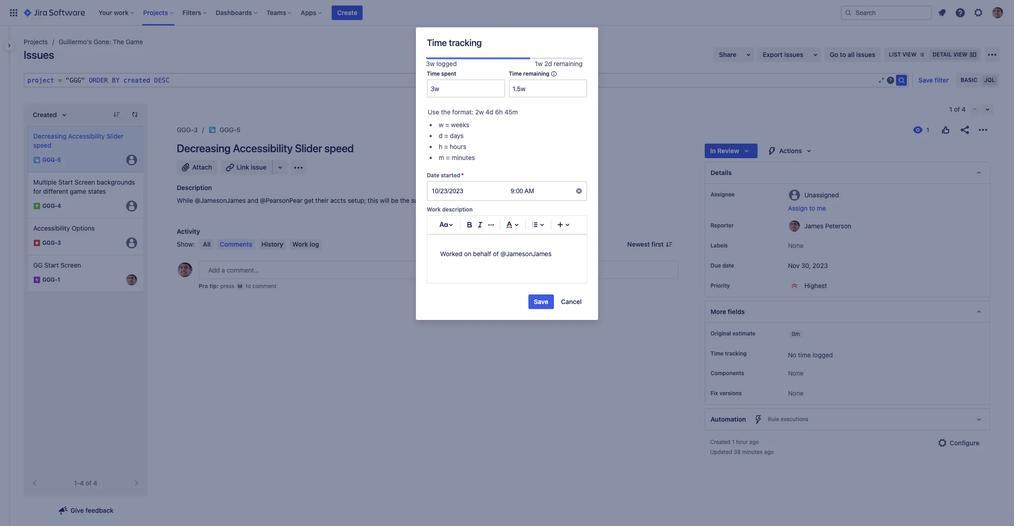 Task type: locate. For each thing, give the bounding box(es) containing it.
ggg- up attach button at the left of page
[[177, 126, 194, 134]]

ggg-4
[[42, 203, 61, 209]]

bold ⌘b image
[[464, 219, 475, 230]]

time up 45m
[[509, 70, 522, 77]]

their left 'work'
[[484, 196, 498, 204]]

ggg- right bug image
[[42, 239, 57, 246]]

0 horizontal spatial the
[[400, 196, 410, 204]]

newest first image
[[666, 241, 673, 248]]

ggg-5 up link
[[220, 126, 241, 134]]

0 vertical spatial decreasing
[[33, 132, 66, 140]]

get
[[304, 196, 314, 204]]

screen for multiple
[[75, 178, 95, 186]]

0 vertical spatial none
[[788, 242, 804, 249]]

1 for ggg-1
[[57, 276, 60, 283]]

1 horizontal spatial minutes
[[743, 449, 763, 456]]

1 vertical spatial minutes
[[743, 449, 763, 456]]

work left log
[[293, 240, 308, 248]]

components
[[711, 370, 745, 377]]

feedback
[[86, 506, 114, 514]]

0 vertical spatial slider
[[107, 132, 123, 140]]

0 horizontal spatial their
[[316, 196, 329, 204]]

1 horizontal spatial 5
[[237, 126, 241, 134]]

1 vertical spatial time tracking
[[711, 350, 747, 357]]

0 horizontal spatial slider
[[107, 132, 123, 140]]

refresh image
[[131, 111, 139, 118]]

4 down different
[[57, 203, 61, 209]]

tracking down original estimate
[[725, 350, 747, 357]]

assign to me button
[[788, 204, 981, 213]]

pro tip: press m to comment
[[199, 283, 277, 289]]

of down save filter button
[[955, 105, 961, 113]]

2w
[[475, 108, 484, 116]]

issues right the all
[[857, 51, 876, 58]]

2 their from the left
[[484, 196, 498, 204]]

time tracking dialog
[[416, 27, 598, 320]]

ago right hour
[[750, 439, 759, 445]]

1 vertical spatial tracking
[[725, 350, 747, 357]]

minutes down hours
[[452, 154, 475, 162]]

1 vertical spatial none
[[788, 369, 804, 377]]

1 vertical spatial the
[[400, 196, 410, 204]]

2 vertical spatial accessibility
[[33, 224, 70, 232]]

0 vertical spatial logged
[[437, 60, 457, 67]]

save for save
[[534, 298, 549, 306]]

0 vertical spatial minutes
[[452, 154, 475, 162]]

date
[[427, 172, 440, 179]]

2 none from the top
[[788, 369, 804, 377]]

1 vertical spatial save
[[534, 298, 549, 306]]

4 down basic
[[962, 105, 966, 113]]

issues inside button
[[785, 51, 804, 58]]

0 horizontal spatial issues
[[785, 51, 804, 58]]

0 horizontal spatial remaining
[[524, 70, 550, 77]]

versions
[[720, 390, 742, 397]]

2 horizontal spatial of
[[955, 105, 961, 113]]

1 vertical spatial ggg-3
[[42, 239, 61, 246]]

view right list
[[903, 51, 917, 58]]

1 horizontal spatial 1
[[733, 439, 735, 445]]

weeks
[[451, 121, 470, 129]]

38
[[734, 449, 741, 456]]

0 horizontal spatial ggg-5
[[42, 157, 61, 163]]

ggg-1
[[42, 276, 60, 283]]

automation element
[[705, 409, 991, 430]]

1 vertical spatial logged
[[813, 351, 833, 359]]

setup;
[[348, 196, 366, 204]]

6h
[[495, 108, 503, 116]]

2 view from the left
[[954, 51, 968, 58]]

ggg-3 up attach button at the left of page
[[177, 126, 198, 134]]

0 horizontal spatial decreasing
[[33, 132, 66, 140]]

1 vertical spatial work
[[293, 240, 308, 248]]

the right the use
[[441, 108, 451, 116]]

to left help
[[436, 196, 442, 204]]

ago right 38
[[765, 449, 774, 456]]

minutes
[[452, 154, 475, 162], [743, 449, 763, 456]]

1 horizontal spatial the
[[441, 108, 451, 116]]

save inside button
[[919, 76, 934, 84]]

1-4 of 4
[[74, 479, 97, 487]]

3 left ggg-5 link
[[194, 126, 198, 134]]

1 horizontal spatial of
[[493, 250, 499, 258]]

will
[[380, 196, 390, 204]]

date
[[723, 262, 735, 269]]

10/23/2023
[[432, 187, 464, 195]]

ggg- right sub task image
[[42, 157, 57, 163]]

improvement image
[[33, 202, 41, 210]]

jql
[[985, 77, 995, 83]]

1 down save filter button
[[950, 105, 953, 113]]

0 horizontal spatial minutes
[[452, 154, 475, 162]]

1 none from the top
[[788, 242, 804, 249]]

the
[[441, 108, 451, 116], [400, 196, 410, 204]]

1 left hour
[[733, 439, 735, 445]]

0 horizontal spatial work
[[293, 240, 308, 248]]

work
[[499, 196, 513, 204]]

1 inside created 1 hour ago updated 38 minutes ago
[[733, 439, 735, 445]]

0 vertical spatial @jamesonjames
[[195, 196, 246, 204]]

lists image
[[529, 219, 540, 230]]

0 vertical spatial the
[[441, 108, 451, 116]]

= right the m
[[446, 154, 450, 162]]

=
[[446, 121, 449, 129], [445, 132, 448, 140], [444, 143, 448, 151], [446, 154, 450, 162]]

of inside text box
[[493, 250, 499, 258]]

2 vertical spatial of
[[86, 479, 92, 487]]

assign to me
[[788, 204, 826, 212]]

screen
[[75, 178, 95, 186], [60, 261, 81, 269]]

their right "get"
[[316, 196, 329, 204]]

ggg-5
[[220, 126, 241, 134], [42, 157, 61, 163]]

decreasing up attach
[[177, 142, 231, 155]]

1 horizontal spatial their
[[484, 196, 498, 204]]

@jamesonjames inside text box
[[501, 250, 552, 258]]

view right detail
[[954, 51, 968, 58]]

remaining right 2d
[[554, 60, 583, 67]]

0 vertical spatial time tracking
[[427, 37, 482, 48]]

Add a comment… field
[[199, 261, 679, 279]]

4d
[[486, 108, 494, 116]]

1 vertical spatial 1
[[57, 276, 60, 283]]

minutes inside w = weeks d = days h = hours m = minutes
[[452, 154, 475, 162]]

the right 'be'
[[400, 196, 410, 204]]

spent
[[441, 70, 456, 77]]

logged up spent
[[437, 60, 457, 67]]

search image
[[845, 9, 852, 16]]

ggg-
[[177, 126, 194, 134], [220, 126, 237, 134], [42, 157, 57, 163], [42, 203, 57, 209], [42, 239, 57, 246], [42, 276, 57, 283]]

be
[[391, 196, 399, 204]]

more fields element
[[705, 301, 991, 323]]

work description
[[427, 206, 473, 213]]

1 horizontal spatial 3
[[194, 126, 198, 134]]

options
[[72, 224, 95, 232]]

time tracking up components
[[711, 350, 747, 357]]

list view
[[889, 51, 917, 58]]

1 vertical spatial start
[[44, 261, 59, 269]]

@jamesonjames down lists icon
[[501, 250, 552, 258]]

tracking up '3w logged'
[[449, 37, 482, 48]]

0 horizontal spatial ago
[[750, 439, 759, 445]]

0 horizontal spatial @jamesonjames
[[195, 196, 246, 204]]

issues right export
[[785, 51, 804, 58]]

None field
[[428, 80, 505, 97], [510, 80, 587, 97], [428, 80, 505, 97], [510, 80, 587, 97]]

save left cancel
[[534, 298, 549, 306]]

3 down accessibility options
[[57, 239, 61, 246]]

= right w
[[446, 121, 449, 129]]

0 horizontal spatial view
[[903, 51, 917, 58]]

0 horizontal spatial save
[[534, 298, 549, 306]]

1 horizontal spatial work
[[427, 206, 441, 213]]

newest first button
[[622, 239, 679, 250]]

jira software image
[[24, 7, 85, 18], [24, 7, 85, 18]]

assign
[[788, 204, 808, 212]]

of right the behalf
[[493, 250, 499, 258]]

screen right gg
[[60, 261, 81, 269]]

1 horizontal spatial issues
[[857, 51, 876, 58]]

0 horizontal spatial speed
[[33, 141, 51, 149]]

0 horizontal spatial tracking
[[449, 37, 482, 48]]

1 horizontal spatial @jamesonjames
[[501, 250, 552, 258]]

primary element
[[5, 0, 841, 25]]

m
[[439, 154, 444, 162]]

4 right 1-
[[93, 479, 97, 487]]

0 vertical spatial remaining
[[554, 60, 583, 67]]

work down subtask
[[427, 206, 441, 213]]

time tracking
[[427, 37, 482, 48], [711, 350, 747, 357]]

time spent
[[427, 70, 456, 77]]

link issue button
[[221, 160, 273, 175]]

1 horizontal spatial ggg-5
[[220, 126, 241, 134]]

time tracking up '3w logged'
[[427, 37, 482, 48]]

no
[[788, 351, 797, 359]]

ggg- right epic icon
[[42, 276, 57, 283]]

ggg-5 right sub task image
[[42, 157, 61, 163]]

detail
[[933, 51, 952, 58]]

screen for gg
[[60, 261, 81, 269]]

3
[[194, 126, 198, 134], [57, 239, 61, 246]]

use
[[428, 108, 439, 116]]

1 horizontal spatial decreasing accessibility slider speed
[[177, 142, 354, 155]]

screen up game
[[75, 178, 95, 186]]

work log
[[293, 240, 319, 248]]

none down no
[[788, 369, 804, 377]]

issues
[[785, 51, 804, 58], [857, 51, 876, 58]]

work inside "time tracking" dialog
[[427, 206, 441, 213]]

save left filter
[[919, 76, 934, 84]]

logged right time
[[813, 351, 833, 359]]

am
[[525, 187, 534, 195]]

ggg- right the improvement icon
[[42, 203, 57, 209]]

0 horizontal spatial 3
[[57, 239, 61, 246]]

time up '3w logged'
[[427, 37, 447, 48]]

save inside button
[[534, 298, 549, 306]]

1 horizontal spatial ago
[[765, 449, 774, 456]]

search image
[[897, 75, 908, 86]]

1 horizontal spatial view
[[954, 51, 968, 58]]

start inside multiple start screen backgrounds for different game states
[[58, 178, 73, 186]]

start for gg
[[44, 261, 59, 269]]

9:00
[[511, 187, 523, 195]]

game
[[70, 187, 86, 195]]

decreasing
[[33, 132, 66, 140], [177, 142, 231, 155]]

5 right sub task image
[[57, 157, 61, 163]]

0 horizontal spatial logged
[[437, 60, 457, 67]]

1 issues from the left
[[785, 51, 804, 58]]

0 vertical spatial 3
[[194, 126, 198, 134]]

ggg-3 right bug image
[[42, 239, 61, 246]]

gone:
[[94, 38, 111, 46]]

0 vertical spatial screen
[[75, 178, 95, 186]]

@jamesonjames
[[195, 196, 246, 204], [501, 250, 552, 258]]

first
[[652, 240, 664, 248]]

configure link
[[932, 436, 985, 451]]

minutes down hour
[[743, 449, 763, 456]]

1 down gg start screen
[[57, 276, 60, 283]]

2 vertical spatial none
[[788, 389, 804, 397]]

hours
[[450, 143, 467, 151]]

none for none
[[788, 369, 804, 377]]

automation
[[711, 415, 746, 423]]

0 horizontal spatial time tracking
[[427, 37, 482, 48]]

1 vertical spatial screen
[[60, 261, 81, 269]]

speed inside decreasing accessibility slider speed
[[33, 141, 51, 149]]

accessibility options
[[33, 224, 95, 232]]

start right gg
[[44, 261, 59, 269]]

0 vertical spatial accessibility
[[68, 132, 105, 140]]

ggg- for decreasing accessibility slider speed
[[42, 157, 57, 163]]

details element
[[705, 162, 991, 184]]

logged
[[437, 60, 457, 67], [813, 351, 833, 359]]

@jamesonjames down description
[[195, 196, 246, 204]]

due
[[711, 262, 721, 269]]

0 vertical spatial save
[[919, 76, 934, 84]]

0 vertical spatial start
[[58, 178, 73, 186]]

use the format: 2w 4d 6h 45m
[[428, 108, 518, 116]]

4 up give
[[80, 479, 84, 487]]

screen inside multiple start screen backgrounds for different game states
[[75, 178, 95, 186]]

clear image
[[576, 187, 583, 195]]

gg start screen
[[33, 261, 81, 269]]

1 horizontal spatial speed
[[325, 142, 354, 155]]

cancel button
[[556, 295, 588, 309]]

0 vertical spatial ggg-5
[[220, 126, 241, 134]]

0 vertical spatial ggg-3
[[177, 126, 198, 134]]

0 horizontal spatial 1
[[57, 276, 60, 283]]

of right 1-
[[86, 479, 92, 487]]

1 horizontal spatial tracking
[[725, 350, 747, 357]]

their
[[316, 196, 329, 204], [484, 196, 498, 204]]

0 vertical spatial work
[[427, 206, 441, 213]]

w
[[439, 121, 444, 129]]

0 vertical spatial of
[[955, 105, 961, 113]]

1 horizontal spatial save
[[919, 76, 934, 84]]

5 up link
[[237, 126, 241, 134]]

1 for created 1 hour ago updated 38 minutes ago
[[733, 439, 735, 445]]

give feedback
[[71, 506, 114, 514]]

james peterson image
[[126, 274, 137, 285]]

1 view from the left
[[903, 51, 917, 58]]

1w 2d remaining
[[535, 60, 583, 67]]

1 vertical spatial decreasing
[[177, 142, 231, 155]]

2 vertical spatial 1
[[733, 439, 735, 445]]

0 horizontal spatial 5
[[57, 157, 61, 163]]

accessibility inside decreasing accessibility slider speed
[[68, 132, 105, 140]]

= right d
[[445, 132, 448, 140]]

remaining down 1w
[[524, 70, 550, 77]]

work inside button
[[293, 240, 308, 248]]

date started *
[[427, 172, 464, 179]]

go to all issues
[[830, 51, 876, 58]]

1 vertical spatial @jamesonjames
[[501, 250, 552, 258]]

none up executions
[[788, 389, 804, 397]]

all
[[848, 51, 855, 58]]

3 none from the top
[[788, 389, 804, 397]]

*
[[461, 172, 464, 179]]

tip:
[[210, 283, 219, 289]]

states
[[88, 187, 106, 195]]

newest first
[[628, 240, 664, 248]]

1 horizontal spatial logged
[[813, 351, 833, 359]]

to left me
[[810, 204, 816, 212]]

none up nov
[[788, 242, 804, 249]]

view for list view
[[903, 51, 917, 58]]

menu bar
[[198, 239, 324, 250]]

0 vertical spatial tracking
[[449, 37, 482, 48]]

start up different
[[58, 178, 73, 186]]

1 horizontal spatial slider
[[295, 142, 322, 155]]

comment
[[253, 283, 277, 289]]

for
[[33, 187, 41, 195]]

history
[[262, 240, 283, 248]]

decreasing up sub task image
[[33, 132, 66, 140]]

1 vertical spatial of
[[493, 250, 499, 258]]

0 vertical spatial 1
[[950, 105, 953, 113]]



Task type: vqa. For each thing, say whether or not it's contained in the screenshot.
Wwf- corresponding to 5
no



Task type: describe. For each thing, give the bounding box(es) containing it.
help
[[444, 196, 456, 204]]

2023
[[813, 262, 828, 269]]

give feedback button
[[52, 503, 119, 518]]

decreasing inside decreasing accessibility slider speed
[[33, 132, 66, 140]]

all button
[[200, 239, 213, 250]]

bug image
[[33, 239, 41, 247]]

while @jamesonjames and @pearsonpear get their accts setup; this will be the subtask to help organize their work
[[177, 196, 513, 204]]

ggg- for multiple start screen backgrounds for different game states
[[42, 203, 57, 209]]

1 vertical spatial 3
[[57, 239, 61, 246]]

go to all issues link
[[825, 47, 881, 62]]

list
[[889, 51, 901, 58]]

2d
[[545, 60, 552, 67]]

issues
[[24, 48, 54, 61]]

show:
[[177, 240, 195, 248]]

menu bar containing all
[[198, 239, 324, 250]]

profile image of james peterson image
[[178, 263, 192, 277]]

updated
[[710, 449, 733, 456]]

30,
[[802, 262, 811, 269]]

highest
[[805, 282, 828, 289]]

start for multiple
[[58, 178, 73, 186]]

ggg-5 link
[[220, 124, 241, 135]]

while
[[177, 196, 193, 204]]

days
[[450, 132, 464, 140]]

create banner
[[0, 0, 1015, 26]]

to inside button
[[810, 204, 816, 212]]

1 vertical spatial ago
[[765, 449, 774, 456]]

1 vertical spatial 5
[[57, 157, 61, 163]]

logged inside "time tracking" dialog
[[437, 60, 457, 67]]

ggg- for gg start screen
[[42, 276, 57, 283]]

format:
[[452, 108, 474, 116]]

more fields
[[711, 308, 745, 315]]

fields
[[728, 308, 745, 315]]

sort descending image
[[113, 111, 120, 118]]

priority
[[711, 282, 730, 289]]

description
[[177, 184, 212, 191]]

projects link
[[24, 36, 48, 47]]

created
[[710, 439, 731, 445]]

fix
[[711, 390, 719, 397]]

export issues
[[763, 51, 804, 58]]

ggg- right ggg-3 link
[[220, 126, 237, 134]]

filter
[[935, 76, 949, 84]]

1 of 4
[[950, 105, 966, 113]]

1 vertical spatial accessibility
[[233, 142, 293, 155]]

text styles image
[[438, 219, 449, 230]]

time
[[799, 351, 811, 359]]

1 vertical spatial remaining
[[524, 70, 550, 77]]

0m
[[792, 330, 800, 337]]

italic ⌘i image
[[475, 219, 486, 230]]

the inside "time tracking" dialog
[[441, 108, 451, 116]]

save button
[[529, 295, 554, 309]]

none for nov 30, 2023
[[788, 242, 804, 249]]

the
[[113, 38, 124, 46]]

backgrounds
[[97, 178, 135, 186]]

nov
[[788, 262, 800, 269]]

work for work description
[[427, 206, 441, 213]]

45m
[[505, 108, 518, 116]]

1 horizontal spatial decreasing
[[177, 142, 231, 155]]

ggg- for accessibility options
[[42, 239, 57, 246]]

this
[[368, 196, 379, 204]]

syntax help image
[[888, 77, 895, 84]]

minutes inside created 1 hour ago updated 38 minutes ago
[[743, 449, 763, 456]]

guillermo's
[[59, 38, 92, 46]]

3w logged
[[426, 60, 457, 67]]

worked
[[440, 250, 463, 258]]

me
[[817, 204, 826, 212]]

save filter button
[[914, 73, 955, 88]]

0 vertical spatial ago
[[750, 439, 759, 445]]

1 horizontal spatial time tracking
[[711, 350, 747, 357]]

= right the h
[[444, 143, 448, 151]]

1 horizontal spatial ggg-3
[[177, 126, 198, 134]]

open export issues dropdown image
[[810, 49, 821, 60]]

executions
[[781, 416, 809, 423]]

due date
[[711, 262, 735, 269]]

organize
[[458, 196, 483, 204]]

1 horizontal spatial remaining
[[554, 60, 583, 67]]

ggg-3 link
[[177, 124, 198, 135]]

more formatting image
[[486, 219, 497, 230]]

projects
[[24, 38, 48, 46]]

0 horizontal spatial of
[[86, 479, 92, 487]]

all
[[203, 240, 211, 248]]

gg
[[33, 261, 43, 269]]

2 issues from the left
[[857, 51, 876, 58]]

comments
[[220, 240, 252, 248]]

detail view
[[933, 51, 968, 58]]

1 vertical spatial slider
[[295, 142, 322, 155]]

multiple
[[33, 178, 57, 186]]

behalf
[[473, 250, 491, 258]]

1-
[[74, 479, 80, 487]]

subtask
[[411, 196, 434, 204]]

attach
[[192, 163, 212, 171]]

epic image
[[33, 276, 41, 284]]

9:00 am
[[511, 187, 534, 195]]

time tracking inside dialog
[[427, 37, 482, 48]]

created 1 hour ago updated 38 minutes ago
[[710, 439, 774, 456]]

sub task image
[[33, 156, 41, 164]]

guillermo's gone: the game
[[59, 38, 143, 46]]

link issue
[[237, 163, 267, 171]]

slider inside decreasing accessibility slider speed
[[107, 132, 123, 140]]

create
[[337, 8, 358, 16]]

0 vertical spatial 5
[[237, 126, 241, 134]]

to left the all
[[840, 51, 847, 58]]

view for detail view
[[954, 51, 968, 58]]

to right the m in the bottom of the page
[[246, 283, 251, 289]]

work for work log
[[293, 240, 308, 248]]

newest
[[628, 240, 650, 248]]

create button
[[332, 5, 363, 20]]

go
[[830, 51, 839, 58]]

accts
[[330, 196, 346, 204]]

basic
[[961, 77, 978, 83]]

estimate
[[733, 330, 756, 337]]

d
[[439, 132, 443, 140]]

guillermo's gone: the game link
[[59, 36, 143, 47]]

0 horizontal spatial decreasing accessibility slider speed
[[33, 132, 123, 149]]

tracking inside dialog
[[449, 37, 482, 48]]

time down original
[[711, 350, 724, 357]]

time down 3w
[[427, 70, 440, 77]]

0 horizontal spatial ggg-3
[[42, 239, 61, 246]]

different
[[43, 187, 68, 195]]

Main content area, start typing to enter text. text field
[[440, 249, 574, 259]]

m
[[238, 283, 242, 289]]

save for save filter
[[919, 76, 934, 84]]

comments button
[[217, 239, 255, 250]]

1 their from the left
[[316, 196, 329, 204]]

description
[[442, 206, 473, 213]]

1 vertical spatial ggg-5
[[42, 157, 61, 163]]

link
[[237, 163, 249, 171]]

issue
[[251, 163, 267, 171]]

2 horizontal spatial 1
[[950, 105, 953, 113]]

1w
[[535, 60, 543, 67]]

Search field
[[841, 5, 933, 20]]



